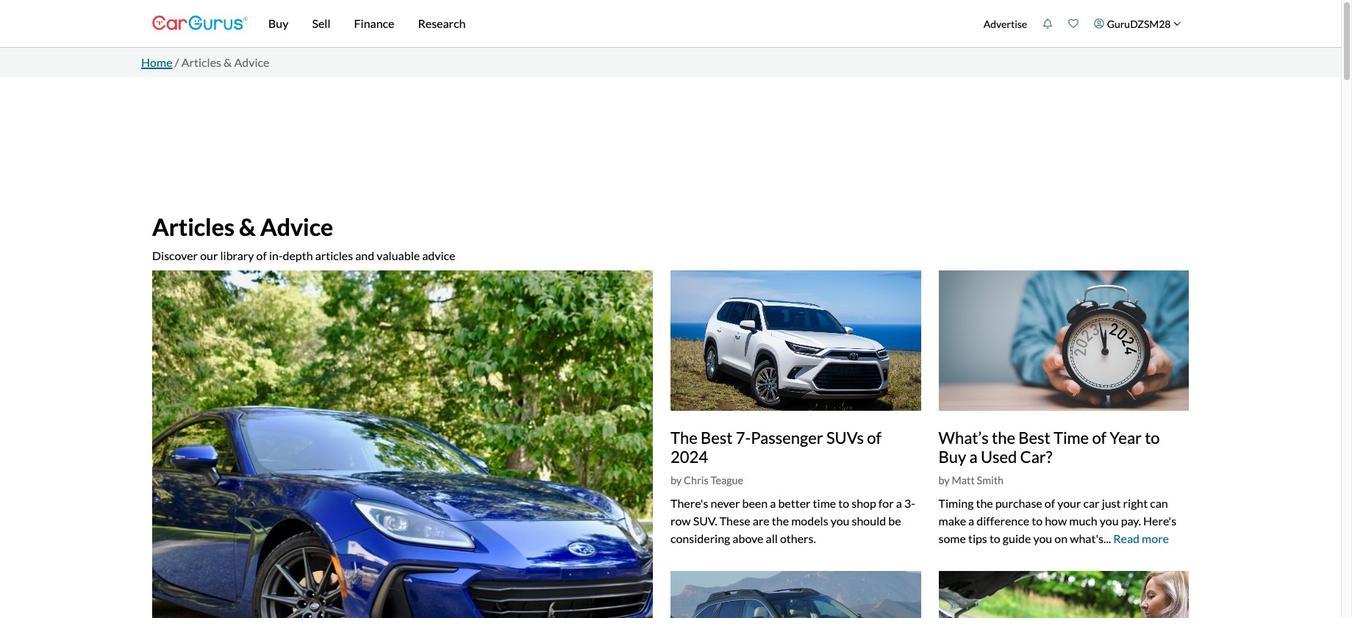 Task type: locate. For each thing, give the bounding box(es) containing it.
by matt smith
[[939, 475, 1004, 487]]

menu bar
[[248, 0, 976, 47]]

&
[[224, 55, 232, 69], [239, 213, 256, 241]]

tips
[[969, 532, 988, 546]]

0 horizontal spatial buy
[[268, 16, 289, 30]]

2024
[[671, 447, 708, 467]]

never
[[711, 497, 740, 510]]

your
[[1058, 497, 1082, 510]]

buy
[[268, 16, 289, 30], [939, 447, 967, 467]]

open notifications image
[[1043, 18, 1053, 29]]

be
[[889, 514, 902, 528]]

chevron down image
[[1174, 20, 1182, 27]]

best left time
[[1019, 428, 1051, 448]]

sell button
[[300, 0, 342, 47]]

time
[[1054, 428, 1090, 448]]

these
[[720, 514, 751, 528]]

advice up depth
[[260, 213, 333, 241]]

0 horizontal spatial best
[[701, 428, 733, 448]]

models
[[792, 514, 829, 528]]

articles right /
[[181, 55, 221, 69]]

1 vertical spatial the
[[976, 497, 994, 510]]

you down just
[[1100, 514, 1119, 528]]

read more
[[1114, 532, 1170, 546]]

1 by from the left
[[671, 475, 682, 487]]

shop
[[852, 497, 877, 510]]

and
[[355, 249, 375, 263]]

advice
[[422, 249, 456, 263]]

used
[[981, 447, 1018, 467]]

& up library
[[239, 213, 256, 241]]

our
[[200, 249, 218, 263]]

considering
[[671, 532, 731, 546]]

the best 7-passenger suvs of 2024 image
[[671, 271, 921, 411]]

a up by matt smith
[[970, 447, 978, 467]]

to
[[1145, 428, 1160, 448], [839, 497, 850, 510], [1032, 514, 1043, 528], [990, 532, 1001, 546]]

you inside there's never been a better time to shop for a 3- row suv. these are the models you should be considering above all others.
[[831, 514, 850, 528]]

you down time
[[831, 514, 850, 528]]

best left 7-
[[701, 428, 733, 448]]

advertise
[[984, 17, 1028, 30]]

gurudzsm28 button
[[1087, 3, 1189, 44]]

best
[[701, 428, 733, 448], [1019, 428, 1051, 448]]

the right are
[[772, 514, 789, 528]]

a left 3-
[[896, 497, 902, 510]]

advice down 'buy' popup button
[[234, 55, 269, 69]]

timing the purchase of your car just right can make a difference to how much you pay. here's some tips to guide you on what's...
[[939, 497, 1177, 546]]

to right time
[[839, 497, 850, 510]]

a
[[970, 447, 978, 467], [770, 497, 776, 510], [896, 497, 902, 510], [969, 514, 975, 528]]

others.
[[780, 532, 816, 546]]

of right suvs
[[867, 428, 882, 448]]

0 horizontal spatial &
[[224, 55, 232, 69]]

of left the in-
[[256, 249, 267, 263]]

discover
[[152, 249, 198, 263]]

better
[[779, 497, 811, 510]]

by left the chris
[[671, 475, 682, 487]]

0 horizontal spatial you
[[831, 514, 850, 528]]

by chris teague
[[671, 475, 744, 487]]

1 horizontal spatial buy
[[939, 447, 967, 467]]

gurudzsm28 menu item
[[1087, 3, 1189, 44]]

saved cars image
[[1069, 18, 1079, 29]]

to inside there's never been a better time to shop for a 3- row suv. these are the models you should be considering above all others.
[[839, 497, 850, 510]]

articles
[[181, 55, 221, 69], [152, 213, 235, 241]]

menu containing advertise
[[976, 3, 1189, 44]]

1 horizontal spatial you
[[1034, 532, 1053, 546]]

buy button
[[257, 0, 300, 47]]

the inside what's the best time of year to buy a used car?
[[992, 428, 1016, 448]]

you left on
[[1034, 532, 1053, 546]]

1 vertical spatial buy
[[939, 447, 967, 467]]

buy up matt
[[939, 447, 967, 467]]

should
[[852, 514, 887, 528]]

home / articles & advice
[[141, 55, 269, 69]]

gurudzsm28
[[1108, 17, 1171, 30]]

can
[[1151, 497, 1169, 510]]

smith
[[977, 475, 1004, 487]]

the
[[992, 428, 1016, 448], [976, 497, 994, 510], [772, 514, 789, 528]]

research
[[418, 16, 466, 30]]

by left matt
[[939, 475, 950, 487]]

0 vertical spatial articles
[[181, 55, 221, 69]]

passenger
[[751, 428, 824, 448]]

0 vertical spatial &
[[224, 55, 232, 69]]

the down smith
[[976, 497, 994, 510]]

what's
[[939, 428, 989, 448]]

1 horizontal spatial best
[[1019, 428, 1051, 448]]

1 horizontal spatial by
[[939, 475, 950, 487]]

best inside the best 7-passenger suvs of 2024
[[701, 428, 733, 448]]

of
[[256, 249, 267, 263], [867, 428, 882, 448], [1093, 428, 1107, 448], [1045, 497, 1056, 510]]

articles up our
[[152, 213, 235, 241]]

been
[[743, 497, 768, 510]]

you
[[831, 514, 850, 528], [1100, 514, 1119, 528], [1034, 532, 1053, 546]]

1 best from the left
[[701, 428, 733, 448]]

row
[[671, 514, 691, 528]]

2 by from the left
[[939, 475, 950, 487]]

library
[[220, 249, 254, 263]]

the
[[671, 428, 698, 448]]

0 vertical spatial the
[[992, 428, 1016, 448]]

1 vertical spatial &
[[239, 213, 256, 241]]

are
[[753, 514, 770, 528]]

how
[[1045, 514, 1067, 528]]

buy left sell
[[268, 16, 289, 30]]

suvs
[[827, 428, 864, 448]]

of up how
[[1045, 497, 1056, 510]]

matt
[[952, 475, 975, 487]]

to right tips
[[990, 532, 1001, 546]]

1 vertical spatial articles
[[152, 213, 235, 241]]

& down the cargurus logo homepage link link at left top
[[224, 55, 232, 69]]

menu bar containing buy
[[248, 0, 976, 47]]

valuable
[[377, 249, 420, 263]]

home
[[141, 55, 173, 69]]

2 best from the left
[[1019, 428, 1051, 448]]

finance button
[[342, 0, 406, 47]]

2 vertical spatial the
[[772, 514, 789, 528]]

of left year
[[1093, 428, 1107, 448]]

more
[[1142, 532, 1170, 546]]

year
[[1110, 428, 1142, 448]]

0 horizontal spatial by
[[671, 475, 682, 487]]

a up tips
[[969, 514, 975, 528]]

pay.
[[1121, 514, 1142, 528]]

on
[[1055, 532, 1068, 546]]

advice
[[234, 55, 269, 69], [260, 213, 333, 241]]

by
[[671, 475, 682, 487], [939, 475, 950, 487]]

0 vertical spatial buy
[[268, 16, 289, 30]]

the inside timing the purchase of your car just right can make a difference to how much you pay. here's some tips to guide you on what's...
[[976, 497, 994, 510]]

the left car?
[[992, 428, 1016, 448]]

right
[[1124, 497, 1148, 510]]

finance
[[354, 16, 395, 30]]

cargurus logo homepage link image
[[152, 3, 248, 45]]

menu
[[976, 3, 1189, 44]]

1 horizontal spatial &
[[239, 213, 256, 241]]

to right year
[[1145, 428, 1160, 448]]



Task type: describe. For each thing, give the bounding box(es) containing it.
home link
[[141, 55, 173, 69]]

of inside the best 7-passenger suvs of 2024
[[867, 428, 882, 448]]

read more link
[[1114, 532, 1170, 546]]

teague
[[711, 475, 744, 487]]

the for what's
[[992, 428, 1016, 448]]

what's the best time of year to buy a used car? link
[[939, 428, 1160, 467]]

what's the best time of year to buy a used car? image
[[939, 271, 1189, 411]]

some
[[939, 532, 966, 546]]

what's...
[[1070, 532, 1112, 546]]

read
[[1114, 532, 1140, 546]]

of inside what's the best time of year to buy a used car?
[[1093, 428, 1107, 448]]

the best 7-passenger suvs of 2024 link
[[671, 428, 882, 467]]

the for timing
[[976, 497, 994, 510]]

difference
[[977, 514, 1030, 528]]

car
[[1084, 497, 1100, 510]]

here's
[[1144, 514, 1177, 528]]

7-
[[736, 428, 751, 448]]

in-
[[269, 249, 283, 263]]

guide
[[1003, 532, 1032, 546]]

user icon image
[[1095, 18, 1105, 29]]

the best 7-passenger suvs of 2024
[[671, 428, 882, 467]]

buy inside what's the best time of year to buy a used car?
[[939, 447, 967, 467]]

of inside timing the purchase of your car just right can make a difference to how much you pay. here's some tips to guide you on what's...
[[1045, 497, 1056, 510]]

chris
[[684, 475, 709, 487]]

a inside what's the best time of year to buy a used car?
[[970, 447, 978, 467]]

for
[[879, 497, 894, 510]]

much
[[1070, 514, 1098, 528]]

timing
[[939, 497, 974, 510]]

by for the best 7-passenger suvs of 2024
[[671, 475, 682, 487]]

to inside what's the best time of year to buy a used car?
[[1145, 428, 1160, 448]]

a right been
[[770, 497, 776, 510]]

above
[[733, 532, 764, 546]]

autocheck vs. carfax: which vehicle history report do you need? image
[[939, 572, 1189, 619]]

make
[[939, 514, 967, 528]]

suv.
[[693, 514, 718, 528]]

buy inside popup button
[[268, 16, 289, 30]]

cargurus logo homepage link link
[[152, 3, 248, 45]]

3-
[[905, 497, 916, 510]]

articles & advice
[[152, 213, 333, 241]]

the inside there's never been a better time to shop for a 3- row suv. these are the models you should be considering above all others.
[[772, 514, 789, 528]]

research button
[[406, 0, 478, 47]]

time
[[813, 497, 836, 510]]

2 horizontal spatial you
[[1100, 514, 1119, 528]]

sell
[[312, 16, 331, 30]]

purchase
[[996, 497, 1043, 510]]

there's never been a better time to shop for a 3- row suv. these are the models you should be considering above all others.
[[671, 497, 916, 546]]

there's
[[671, 497, 709, 510]]

articles
[[315, 249, 353, 263]]

what's the best time of year to buy a used car?
[[939, 428, 1160, 467]]

1 vertical spatial advice
[[260, 213, 333, 241]]

by for what's the best time of year to buy a used car?
[[939, 475, 950, 487]]

0 vertical spatial advice
[[234, 55, 269, 69]]

car?
[[1021, 447, 1053, 467]]

discover our library of in-depth articles and valuable advice
[[152, 249, 456, 263]]

a inside timing the purchase of your car just right can make a difference to how much you pay. here's some tips to guide you on what's...
[[969, 514, 975, 528]]

just
[[1102, 497, 1121, 510]]

all
[[766, 532, 778, 546]]

depth
[[283, 249, 313, 263]]

/
[[175, 55, 179, 69]]

the best sports cars under $30k to buy in 2024 image
[[127, 249, 678, 619]]

advertise link
[[976, 3, 1035, 44]]

best inside what's the best time of year to buy a used car?
[[1019, 428, 1051, 448]]

the best used suvs under $20,000 in 2024 image
[[671, 572, 921, 619]]

to left how
[[1032, 514, 1043, 528]]



Task type: vqa. For each thing, say whether or not it's contained in the screenshot.
What's the Best Time of Year to Buy a Used Car? link
yes



